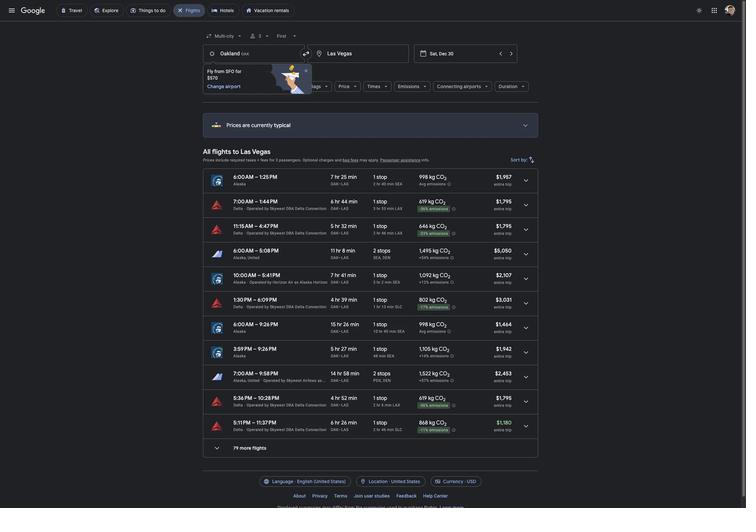 Task type: vqa. For each thing, say whether or not it's contained in the screenshot.


Task type: locate. For each thing, give the bounding box(es) containing it.
5 dba from the top
[[286, 427, 294, 432]]

stop up the layover (1 of 1) is a 3 hr 2 min layover at seattle-tacoma international airport in seattle. element
[[377, 272, 387, 279]]

7:00 am for 7:00 am – 9:58 pm
[[234, 370, 254, 377]]

$1,795 entire trip for 5 hr 32 min
[[494, 223, 512, 236]]

 image
[[247, 280, 248, 285], [261, 378, 262, 383]]

prices for prices include required taxes + fees for 3 passengers. optional charges and bag fees may apply. passenger assistance
[[203, 158, 215, 162]]

0 vertical spatial as
[[294, 280, 299, 285]]

3 stop from the top
[[377, 223, 387, 230]]

6 1 stop flight. element from the top
[[374, 321, 387, 329]]

+54%
[[419, 256, 429, 260]]

1 horizontal spatial all
[[216, 84, 221, 89]]

1 up layover (1 of 1) is a 2 hr 46 min layover at los angeles international airport in los angeles. element at the right top
[[374, 223, 376, 230]]

2 2 stops flight. element from the top
[[374, 370, 391, 378]]

1 vertical spatial 619
[[419, 395, 427, 402]]

619 kg co 2
[[419, 198, 446, 206], [419, 395, 446, 403]]

$1,795 entire trip
[[494, 198, 512, 211], [494, 223, 512, 236], [494, 395, 512, 408]]

 image for 7:00 am
[[261, 378, 262, 383]]

flight details. leaves oakland international airport at 10:00 am on saturday, december 30 and arrives at harry reid international airport at 5:41 pm on saturday, december 30. image
[[519, 271, 534, 287]]

sea right 45
[[398, 329, 405, 334]]

hr inside the 7 hr 41 min oak – las
[[335, 272, 340, 279]]

$1,795 for 4 hr 52 min
[[496, 395, 512, 402]]

den up 1 stop 3 hr 2 min sea
[[383, 255, 391, 260]]

kg inside 1,495 kg co 2
[[433, 248, 439, 254]]

las inside 5 hr 27 min oak – las
[[341, 354, 349, 358]]

6 left 44
[[331, 198, 334, 205]]

1 horizontal spatial airlines
[[303, 378, 317, 383]]

$2,107 entire trip
[[494, 272, 512, 285]]

1 vertical spatial $1,795
[[496, 223, 512, 230]]

entire down 2107 us dollars text field
[[494, 280, 505, 285]]

flight details. leaves oakland international airport at 6:00 am on saturday, december 30 and arrives at harry reid international airport at 1:25 pm on saturday, december 30. image
[[519, 173, 534, 188]]

operated by skywest dba delta connection
[[247, 206, 327, 211], [247, 231, 327, 236], [247, 305, 327, 309], [247, 403, 327, 407], [247, 427, 327, 432]]

$1,795 entire trip for 6 hr 44 min
[[494, 198, 512, 211]]

2 $1,795 from the top
[[496, 223, 512, 230]]

2 619 kg co 2 from the top
[[419, 395, 446, 403]]

10 trip from the top
[[506, 403, 512, 408]]

total duration 7 hr 25 min. element
[[331, 174, 374, 181]]

7 left 41
[[331, 272, 334, 279]]

stop inside 1 stop 48 min sea
[[377, 346, 387, 352]]

oak inside 15 hr 26 min oak – las
[[331, 329, 339, 334]]

0 vertical spatial departure time: 6:00 am. text field
[[234, 174, 254, 180]]

998 down 17%
[[419, 321, 428, 328]]

entire for 4 hr 52 min
[[494, 403, 505, 408]]

layover (1 of 1) is a 2 hr 40 min layover at seattle-tacoma international airport in seattle. element
[[374, 181, 416, 187]]

3 $1,795 from the top
[[496, 395, 512, 402]]

10 las from the top
[[341, 403, 349, 407]]

7 left the '25' in the top left of the page
[[331, 174, 334, 180]]

26 inside 6 hr 26 min oak – las
[[341, 420, 347, 426]]

4 inside 4 hr 39 min oak – las
[[331, 297, 334, 303]]

- for 4 hr 39 min
[[420, 305, 421, 310]]

1 horizontal spatial as
[[318, 378, 322, 383]]

stop for 6 hr 26 min
[[377, 420, 387, 426]]

as right air
[[294, 280, 299, 285]]

total duration 11 hr 8 min. element
[[331, 248, 374, 255]]

2 998 kg co 2 from the top
[[419, 321, 447, 329]]

6 down 4 hr 52 min oak – las
[[331, 420, 334, 426]]

Departure time: 7:00 AM. text field
[[234, 198, 254, 205]]

8 oak from the top
[[331, 354, 339, 358]]

9 1 stop flight. element from the top
[[374, 420, 387, 427]]

required
[[230, 158, 245, 162]]

9 oak from the top
[[331, 378, 339, 383]]

11:37 pm
[[257, 420, 277, 426]]

, for 11 hr 8 min
[[381, 255, 382, 260]]

– left the 5:41 pm text box
[[258, 272, 261, 279]]

airports
[[464, 84, 481, 89]]

– down 32
[[339, 231, 341, 236]]

entire for 5 hr 27 min
[[494, 354, 505, 359]]

5 trip from the top
[[506, 280, 512, 285]]

skywest for 4:47 pm
[[270, 231, 285, 236]]

– right '1:30 pm' text field in the bottom of the page
[[253, 297, 256, 303]]

0 vertical spatial 998 kg co 2
[[419, 174, 447, 182]]

as for 7
[[294, 280, 299, 285]]

- for 6 hr 26 min
[[420, 428, 421, 432]]

1 stop flight. element up 13
[[374, 297, 387, 304]]

slc
[[395, 305, 402, 309], [395, 427, 402, 432]]

oak up 15
[[331, 305, 339, 309]]

5 oak from the top
[[331, 280, 339, 285]]

Arrival time: 6:09 PM. text field
[[258, 297, 277, 303]]

0 vertical spatial  image
[[247, 280, 248, 285]]

0 vertical spatial alaska,
[[234, 255, 247, 260]]

7 stop from the top
[[377, 346, 387, 352]]

sea for 7 hr 41 min
[[393, 280, 400, 285]]

1 vertical spatial 26
[[341, 420, 347, 426]]

6:00 am for 5:08 pm
[[234, 248, 254, 254]]

(united
[[314, 479, 330, 484]]

 image down '10:00 am' text box
[[247, 280, 248, 285]]

5:11 pm – 11:37 pm
[[234, 420, 277, 426]]

entire down $1,795 text field
[[494, 231, 505, 236]]

for inside fly from sfo for $570 change airport
[[236, 69, 242, 74]]

79 more flights image
[[209, 440, 225, 456]]

hr inside '5 hr 32 min oak – las'
[[335, 223, 340, 230]]

entire for 7 hr 25 min
[[494, 182, 505, 187]]

stop for 7 hr 25 min
[[377, 174, 387, 180]]

– inside 3:59 pm – 9:26 pm alaska
[[253, 346, 257, 352]]

, inside 2 stops sea , den
[[381, 255, 382, 260]]

kg
[[429, 174, 435, 180], [428, 198, 434, 205], [430, 223, 435, 230], [433, 248, 439, 254], [433, 272, 439, 279], [430, 297, 435, 303], [429, 321, 435, 328], [432, 346, 438, 352], [433, 370, 438, 377], [428, 395, 434, 402], [429, 420, 435, 426]]

0 vertical spatial 7
[[331, 174, 334, 180]]

2 5 from the top
[[331, 346, 334, 352]]

998 kg co 2
[[419, 174, 447, 182], [419, 321, 447, 329]]

0 vertical spatial 6:00 am
[[234, 174, 254, 180]]

1 vertical spatial -36% emissions
[[420, 403, 448, 408]]

layover (1 of 1) is a 3 hr 2 min layover at seattle-tacoma international airport in seattle. element
[[374, 280, 416, 285]]

layover (1 of 2) is a 2 hr 57 min layover at seattle-tacoma international airport in seattle. layover (2 of 2) is a 1 hr 15 min layover at denver international airport in denver. element
[[374, 255, 416, 260]]

5 inside '5 hr 32 min oak – las'
[[331, 223, 334, 230]]

2 inside the 1 stop 2 hr 6 min lax
[[374, 403, 376, 407]]

trip down 1464 us dollars text field
[[506, 330, 512, 334]]

7:00 am up alaska, united
[[234, 370, 254, 377]]

0 vertical spatial -36% emissions
[[420, 207, 448, 211]]

1 stop 3 hr 53 min lax
[[374, 198, 403, 211]]

40
[[382, 182, 386, 186]]

0 vertical spatial lax
[[395, 206, 403, 211]]

3 6:00 am from the top
[[234, 321, 254, 328]]

as left skywest
[[318, 378, 322, 383]]

min up 1 stop 1 hr 13 min slc
[[385, 280, 392, 285]]

7 1 from the top
[[374, 321, 376, 328]]

, inside the "2 stops pdx , den"
[[381, 378, 382, 383]]

oak inside 4 hr 39 min oak – las
[[331, 305, 339, 309]]

slc for 802
[[395, 305, 402, 309]]

-36% emissions up 868 kg co 2
[[420, 403, 448, 408]]

0 vertical spatial $1,795 entire trip
[[494, 198, 512, 211]]

4 connection from the top
[[306, 403, 327, 407]]

8 entire from the top
[[494, 354, 505, 359]]

stop inside "1 stop 10 hr 45 min sea"
[[377, 321, 387, 328]]

stops inside 2 stops sea , den
[[378, 248, 391, 254]]

– inside 6 hr 44 min oak – las
[[339, 206, 341, 211]]

 image down leaves oakland international airport at 7:00 am on saturday, december 30 and arrives at harry reid international airport at 9:58 pm on saturday, december 30. element
[[261, 378, 262, 383]]

0 vertical spatial stops
[[378, 248, 391, 254]]

0 vertical spatial 1795 us dollars text field
[[496, 198, 512, 205]]

Arrival time: 9:58 PM. text field
[[259, 370, 278, 377]]

for
[[236, 69, 242, 74], [270, 158, 275, 162]]

3 oak from the top
[[331, 231, 339, 236]]

– down the "total duration 14 hr 58 min." element
[[339, 378, 341, 383]]

1 horizontal spatial  image
[[261, 378, 262, 383]]

oak for 5 hr 32 min
[[331, 231, 339, 236]]

1 vertical spatial for
[[270, 158, 275, 162]]

horizon left air
[[273, 280, 287, 285]]

+12%
[[419, 280, 429, 285]]

1 trip from the top
[[506, 182, 512, 187]]

las for 6 hr 26 min
[[341, 427, 349, 432]]

avg up 1,105
[[419, 329, 426, 334]]

operated by skywest dba delta connection for 1:30 pm – 6:09 pm
[[247, 305, 327, 309]]

1 vertical spatial alaska,
[[234, 378, 247, 383]]

2 $1,795 entire trip from the top
[[494, 223, 512, 236]]

operated by skywest dba delta connection for 5:11 pm – 11:37 pm
[[247, 427, 327, 432]]

6 inside 6 hr 26 min oak – las
[[331, 420, 334, 426]]

min
[[348, 174, 357, 180], [387, 182, 394, 186], [349, 198, 358, 205], [387, 206, 394, 211], [348, 223, 357, 230], [387, 231, 394, 236], [347, 248, 355, 254], [348, 272, 356, 279], [385, 280, 392, 285], [349, 297, 357, 303], [387, 305, 394, 309], [350, 321, 359, 328], [390, 329, 397, 334], [348, 346, 357, 352], [379, 354, 386, 358], [351, 370, 360, 377], [349, 395, 357, 402], [385, 403, 392, 407], [348, 420, 357, 426], [387, 427, 394, 432]]

46 inside 1 stop 2 hr 46 min slc
[[382, 427, 386, 432]]

0 vertical spatial 7:00 am
[[234, 198, 254, 205]]

0 vertical spatial 5
[[331, 223, 334, 230]]

2 stops flight. element down layover (1 of 1) is a 2 hr 46 min layover at los angeles international airport in los angeles. element at the right top
[[374, 248, 391, 255]]

0 horizontal spatial for
[[236, 69, 242, 74]]

min inside 4 hr 52 min oak – las
[[349, 395, 357, 402]]

las for 5 hr 27 min
[[341, 354, 349, 358]]

operated down arrival time: 9:58 pm. text field
[[263, 378, 280, 383]]

add flight
[[211, 70, 232, 76]]

Departure time: 1:30 PM. text field
[[234, 297, 252, 303]]

total duration 5 hr 32 min. element
[[331, 223, 374, 231]]

0 vertical spatial 46
[[382, 231, 386, 236]]

slc inside 1 stop 1 hr 13 min slc
[[395, 305, 402, 309]]

8 las from the top
[[341, 354, 349, 358]]

trip for 4 hr 52 min
[[506, 403, 512, 408]]

stop up 48
[[377, 346, 387, 352]]

0 horizontal spatial  image
[[247, 280, 248, 285]]

Departure time: 7:00 AM. text field
[[234, 370, 254, 377]]

connection left 6 hr 26 min oak – las
[[306, 427, 327, 432]]

9 entire from the top
[[494, 379, 505, 383]]

airlines
[[276, 84, 293, 89], [303, 378, 317, 383]]

- for 5 hr 32 min
[[420, 231, 421, 236]]

entire for 4 hr 39 min
[[494, 305, 505, 310]]

las for 4 hr 52 min
[[341, 403, 349, 407]]

1:30 pm – 6:09 pm
[[234, 297, 277, 303]]

typical
[[274, 122, 291, 129]]

alaska,
[[234, 255, 247, 260], [234, 378, 247, 383]]

main menu image
[[8, 7, 16, 14]]

entire inside $1,180 entire trip
[[494, 428, 505, 432]]

26 down 4 hr 52 min oak – las
[[341, 420, 347, 426]]

1 stop flight. element
[[374, 174, 387, 181], [374, 198, 387, 206], [374, 223, 387, 231], [374, 272, 387, 280], [374, 297, 387, 304], [374, 321, 387, 329], [374, 346, 387, 353], [374, 395, 387, 403], [374, 420, 387, 427]]

Departure time: 6:00 AM. text field
[[234, 248, 254, 254]]

entire for 6 hr 26 min
[[494, 428, 505, 432]]

- for 4 hr 52 min
[[420, 403, 421, 408]]

Arrival time: 1:25 PM. text field
[[260, 174, 277, 180]]

leaves oakland international airport at 7:00 am on saturday, december 30 and arrives at harry reid international airport at 9:58 pm on saturday, december 30. element
[[234, 370, 278, 377]]

0 vertical spatial 6
[[331, 198, 334, 205]]

air
[[288, 280, 293, 285]]

sea inside 1 stop 3 hr 2 min sea
[[393, 280, 400, 285]]

33%
[[421, 231, 428, 236]]

kg for 5 hr 32 min
[[430, 223, 435, 230]]

6 oak from the top
[[331, 305, 339, 309]]

6 trip from the top
[[506, 305, 512, 310]]

stop up layover (1 of 1) is a 2 hr 46 min layover at los angeles international airport in los angeles. element at the right top
[[377, 223, 387, 230]]

2 inside 1,522 kg co 2
[[448, 372, 450, 378]]

0 vertical spatial 619
[[419, 198, 427, 205]]

1 avg emissions from the top
[[419, 182, 446, 186]]

6:00 am down 11:15 am text box
[[234, 248, 254, 254]]

las down '39'
[[341, 305, 349, 309]]

0 vertical spatial den
[[383, 255, 391, 260]]

Arrival time: 4:47 PM. text field
[[259, 223, 278, 230]]

1 inside "1 stop 10 hr 45 min sea"
[[374, 321, 376, 328]]

skywest
[[337, 378, 352, 383]]

co for 11 hr 8 min
[[440, 248, 448, 254]]

hr inside 5 hr 27 min oak – las
[[335, 346, 340, 352]]

all inside button
[[216, 84, 221, 89]]

26
[[343, 321, 349, 328], [341, 420, 347, 426]]

0 vertical spatial $1,795
[[496, 198, 512, 205]]

connecting
[[437, 84, 463, 89]]

leaves oakland international airport at 3:59 pm on saturday, december 30 and arrives at harry reid international airport at 9:26 pm on saturday, december 30. element
[[234, 346, 277, 352]]

lax up 1 stop 2 hr 46 min slc
[[393, 403, 400, 407]]

1 horizontal spatial fees
[[351, 158, 359, 162]]

1 horizontal spatial prices
[[227, 122, 241, 129]]

– down the '25' in the top left of the page
[[339, 182, 341, 186]]

Departure time: 10:00 AM. text field
[[234, 272, 256, 279]]

11 entire from the top
[[494, 428, 505, 432]]

$1,795 left flight details. leaves oakland international airport at 11:15 am on saturday, december 30 and arrives at harry reid international airport at 4:47 pm on saturday, december 30. image on the right top of page
[[496, 223, 512, 230]]

min inside 1 stop 1 hr 13 min slc
[[387, 305, 394, 309]]

sea
[[395, 182, 403, 186], [374, 255, 381, 260], [393, 280, 400, 285], [398, 329, 405, 334], [387, 354, 395, 358]]

lax down layover (1 of 1) is a 3 hr 53 min layover at los angeles international airport in los angeles. element
[[395, 231, 403, 236]]

stop for 6 hr 44 min
[[377, 198, 387, 205]]

48
[[374, 354, 378, 358]]

0 vertical spatial 26
[[343, 321, 349, 328]]

1 vertical spatial $1,795 entire trip
[[494, 223, 512, 236]]

operated by skywest dba delta connection down 10:28 pm
[[247, 403, 327, 407]]

hr inside 11 hr 8 min oak – las
[[336, 248, 341, 254]]

1 stop flight. element for 6 hr 26 min
[[374, 420, 387, 427]]

0 horizontal spatial horizon
[[273, 280, 287, 285]]

2 vertical spatial 6
[[331, 420, 334, 426]]

oak for 6 hr 26 min
[[331, 427, 339, 432]]

1 46 from the top
[[382, 231, 386, 236]]

1 vertical spatial stops
[[378, 370, 391, 377]]

4 oak from the top
[[331, 255, 339, 260]]

operated for 4:47 pm
[[247, 231, 264, 236]]

1 vertical spatial 1795 us dollars text field
[[496, 395, 512, 402]]

0 horizontal spatial airlines
[[276, 84, 293, 89]]

min inside 15 hr 26 min oak – las
[[350, 321, 359, 328]]

998 kg co 2 for $1,957
[[419, 174, 447, 182]]

1 vertical spatial 6:00 am
[[234, 248, 254, 254]]

are
[[243, 122, 250, 129]]

– right "3:59 pm"
[[253, 346, 257, 352]]

kg for 4 hr 39 min
[[430, 297, 435, 303]]

Arrival time: 5:41 PM. text field
[[262, 272, 280, 279]]

4 operated by skywest dba delta connection from the top
[[247, 403, 327, 407]]

2 inside 1,105 kg co 2
[[447, 348, 450, 353]]

0 horizontal spatial all
[[203, 148, 211, 156]]

None search field
[[203, 28, 538, 103]]

entire inside $5,050 entire trip
[[494, 256, 505, 260]]

all flights to las vegas
[[203, 148, 271, 156]]

oak inside 7 hr 25 min oak – las
[[331, 182, 339, 186]]

dba for 6:09 pm
[[286, 305, 294, 309]]

assistance
[[401, 158, 421, 162]]

– inside 7 hr 25 min oak – las
[[339, 182, 341, 186]]

1 vertical spatial den
[[383, 378, 391, 383]]

kg for 4 hr 52 min
[[428, 395, 434, 402]]

alaska down "leaves oakland international airport at 6:00 am on saturday, december 30 and arrives at harry reid international airport at 1:25 pm on saturday, december 30." 'element'
[[234, 182, 246, 186]]

1 oak from the top
[[331, 182, 339, 186]]

1 619 kg co 2 from the top
[[419, 198, 446, 206]]

trip inside $5,050 entire trip
[[506, 256, 512, 260]]

0 vertical spatial for
[[236, 69, 242, 74]]

entire inside $1,942 entire trip
[[494, 354, 505, 359]]

las down 58
[[341, 378, 349, 383]]

2 7 from the top
[[331, 272, 334, 279]]

stop inside 1 stop 2 hr 40 min sea
[[377, 174, 387, 180]]

9:26 pm down 6:00 am – 9:26 pm alaska in the left of the page
[[258, 346, 277, 352]]

1 vertical spatial 4
[[331, 395, 334, 402]]

dba for 11:37 pm
[[286, 427, 294, 432]]

2 departure time: 6:00 am. text field from the top
[[234, 321, 254, 328]]

by for 4:47 pm
[[265, 231, 269, 236]]

1 vertical spatial 619 kg co 2
[[419, 395, 446, 403]]

slc inside 1 stop 2 hr 46 min slc
[[395, 427, 402, 432]]

26 inside 15 hr 26 min oak – las
[[343, 321, 349, 328]]

10 1 from the top
[[374, 420, 376, 426]]

2 entire from the top
[[494, 207, 505, 211]]

help
[[423, 493, 433, 499]]

hr left the '25' in the top left of the page
[[335, 174, 340, 180]]

currently
[[251, 122, 273, 129]]

1 vertical spatial lax
[[395, 231, 403, 236]]

alaska, down 6:00 am text field
[[234, 255, 247, 260]]

hr up 1 stop 2 hr 46 min slc
[[377, 403, 381, 407]]

+57% emissions
[[419, 378, 449, 383]]

oak down total duration 6 hr 44 min. element
[[331, 206, 339, 211]]

2 vertical spatial $1,795
[[496, 395, 512, 402]]

entire inside $1,957 entire trip
[[494, 182, 505, 187]]

1 stop flight. element for 4 hr 52 min
[[374, 395, 387, 403]]

0 horizontal spatial fees
[[261, 158, 269, 162]]

1 stop 3 hr 2 min sea
[[374, 272, 400, 285]]

oak for 7 hr 25 min
[[331, 182, 339, 186]]

co for 7 hr 25 min
[[436, 174, 445, 180]]

kg for 7 hr 25 min
[[429, 174, 435, 180]]

3 $1,795 entire trip from the top
[[494, 395, 512, 408]]

10 entire from the top
[[494, 403, 505, 408]]

5 entire from the top
[[494, 280, 505, 285]]

3:59 pm – 9:26 pm alaska
[[234, 346, 277, 358]]

operated for 6:09 pm
[[247, 305, 264, 309]]

8 1 from the top
[[374, 346, 376, 352]]

2 connection from the top
[[306, 231, 327, 236]]

trip for 4 hr 39 min
[[506, 305, 512, 310]]

5 1 from the top
[[374, 297, 376, 303]]

1942 US dollars text field
[[496, 346, 512, 352]]

1 vertical spatial 2 stops flight. element
[[374, 370, 391, 378]]

times button
[[364, 79, 392, 94]]

1 vertical spatial 36%
[[421, 403, 428, 408]]

3 las from the top
[[341, 231, 349, 236]]

1 horizontal spatial for
[[270, 158, 275, 162]]

1795 us dollars text field for 6 hr 44 min
[[496, 198, 512, 205]]

oak down 11
[[331, 255, 339, 260]]

– inside 6:00 am – 1:25 pm alaska
[[255, 174, 258, 180]]

46 for 6 hr 26 min
[[382, 427, 386, 432]]

trip up the $1,180 text field
[[506, 403, 512, 408]]

1795 US dollars text field
[[496, 198, 512, 205], [496, 395, 512, 402]]

1 vertical spatial as
[[318, 378, 322, 383]]

0 vertical spatial slc
[[395, 305, 402, 309]]

1 -36% emissions from the top
[[420, 207, 448, 211]]

oak inside 4 hr 52 min oak – las
[[331, 403, 339, 407]]

8 trip from the top
[[506, 354, 512, 359]]

7:00 am for 7:00 am – 1:44 pm
[[234, 198, 254, 205]]

stop inside 1 stop 3 hr 2 min sea
[[377, 272, 387, 279]]

las
[[341, 182, 349, 186], [341, 206, 349, 211], [341, 231, 349, 236], [341, 255, 349, 260], [341, 280, 349, 285], [341, 305, 349, 309], [341, 329, 349, 334], [341, 354, 349, 358], [341, 378, 349, 383], [341, 403, 349, 407], [341, 427, 349, 432]]

9 trip from the top
[[506, 379, 512, 383]]

sea inside 1 stop 2 hr 40 min sea
[[395, 182, 403, 186]]

0 vertical spatial 4
[[331, 297, 334, 303]]

hr
[[335, 174, 340, 180], [377, 182, 381, 186], [335, 198, 340, 205], [377, 206, 381, 211], [335, 223, 340, 230], [377, 231, 381, 236], [336, 248, 341, 254], [335, 272, 340, 279], [377, 280, 381, 285], [335, 297, 340, 303], [377, 305, 381, 309], [337, 321, 342, 328], [379, 329, 383, 334], [335, 346, 340, 352], [337, 370, 342, 377], [335, 395, 340, 402], [377, 403, 381, 407], [335, 420, 340, 426], [377, 427, 381, 432]]

2 las from the top
[[341, 206, 349, 211]]

2 trip from the top
[[506, 207, 512, 211]]

9:26 pm inside 6:00 am – 9:26 pm alaska
[[260, 321, 278, 328]]

7:00 am up 11:15 am text box
[[234, 198, 254, 205]]

1 stops from the top
[[378, 248, 391, 254]]

- down 802
[[420, 305, 421, 310]]

11:15 am – 4:47 pm
[[234, 223, 278, 230]]

Arrival time: 1:44 PM. text field
[[259, 198, 278, 205]]

prices left are in the top of the page
[[227, 122, 241, 129]]

0 vertical spatial prices
[[227, 122, 241, 129]]

terms
[[334, 493, 348, 499]]

co inside 1,522 kg co 2
[[439, 370, 448, 377]]

1 36% from the top
[[421, 207, 428, 211]]

2 1 stop flight. element from the top
[[374, 198, 387, 206]]

3 trip from the top
[[506, 231, 512, 236]]

hr down layover (1 of 1) is a 2 hr 6 min layover at los angeles international airport in los angeles. element
[[377, 427, 381, 432]]

7 las from the top
[[341, 329, 349, 334]]

4:47 pm
[[259, 223, 278, 230]]

1 vertical spatial all
[[203, 148, 211, 156]]

min right 32
[[348, 223, 357, 230]]

2 inside 802 kg co 2
[[445, 299, 447, 304]]

den inside 2 stops sea , den
[[383, 255, 391, 260]]

– inside 5 hr 27 min oak – las
[[339, 354, 341, 358]]

1 inside 1 stop 2 hr 40 min sea
[[374, 174, 376, 180]]

min right 53
[[387, 206, 394, 211]]

oak inside 6 hr 44 min oak – las
[[331, 206, 339, 211]]

trip down $1,942 at right
[[506, 354, 512, 359]]

Arrival time: 10:28 PM. text field
[[258, 395, 280, 402]]

0 vertical spatial avg
[[419, 182, 426, 186]]

prices
[[227, 122, 241, 129], [203, 158, 215, 162]]

None field
[[203, 30, 246, 42], [275, 30, 301, 42], [203, 30, 246, 42], [275, 30, 301, 42]]

802 kg co 2
[[419, 297, 447, 304]]

min right 48
[[379, 354, 386, 358]]

Arrival time: 9:26 PM. text field
[[258, 346, 277, 352]]

hr left 27 at the left of page
[[335, 346, 340, 352]]

operated down leaves oakland international airport at 1:30 pm on saturday, december 30 and arrives at harry reid international airport at 6:09 pm on saturday, december 30. element at left bottom
[[247, 305, 264, 309]]

hr right the 14 at the left of page
[[337, 370, 342, 377]]

help center
[[423, 493, 448, 499]]

1 vertical spatial 998
[[419, 321, 428, 328]]

sea inside "1 stop 10 hr 45 min sea"
[[398, 329, 405, 334]]

26 right 15
[[343, 321, 349, 328]]

stop for 4 hr 52 min
[[377, 395, 387, 402]]

1 dba from the top
[[286, 206, 294, 211]]

entire inside $2,107 entire trip
[[494, 280, 505, 285]]

4 - from the top
[[420, 403, 421, 408]]

998 for 7 hr 25 min
[[419, 174, 428, 180]]

1 vertical spatial avg
[[419, 329, 426, 334]]

6 1 from the top
[[374, 305, 376, 309]]

868 kg co 2
[[419, 420, 447, 427]]

departure time: 6:00 am. text field up "3:59 pm"
[[234, 321, 254, 328]]

3 entire from the top
[[494, 231, 505, 236]]

oak inside 11 hr 8 min oak – las
[[331, 255, 339, 260]]

3 1 from the top
[[374, 223, 376, 230]]

1 vertical spatial 9:26 pm
[[258, 346, 277, 352]]

1 vertical spatial 6
[[382, 403, 384, 407]]

min right 41
[[348, 272, 356, 279]]

1 vertical spatial 46
[[382, 427, 386, 432]]

1 operated by skywest dba delta connection from the top
[[247, 206, 327, 211]]

1 las from the top
[[341, 182, 349, 186]]

sea for 15 hr 26 min
[[398, 329, 405, 334]]

9 stop from the top
[[377, 420, 387, 426]]

-11% emissions
[[420, 428, 448, 432]]

3 connection from the top
[[306, 305, 327, 309]]

add flight button
[[203, 68, 240, 79]]

layover (1 of 1) is a 3 hr 53 min layover at los angeles international airport in los angeles. element
[[374, 206, 416, 211]]

0 vertical spatial flights
[[212, 148, 231, 156]]

1 departure time: 6:00 am. text field from the top
[[234, 174, 254, 180]]

1464 US dollars text field
[[496, 321, 512, 328]]

1 2 stops flight. element from the top
[[374, 248, 391, 255]]

2 stop from the top
[[377, 198, 387, 205]]

entire down 3031 us dollars text field
[[494, 305, 505, 310]]

2 vertical spatial 6:00 am
[[234, 321, 254, 328]]

las inside 11 hr 8 min oak – las
[[341, 255, 349, 260]]

1 stop flight. element for 7 hr 41 min
[[374, 272, 387, 280]]

7:00 am – 9:58 pm
[[234, 370, 278, 377]]

2 619 from the top
[[419, 395, 427, 402]]

connection for 4 hr 52 min
[[306, 403, 327, 407]]

1 vertical spatial 998 kg co 2
[[419, 321, 447, 329]]

2 4 from the top
[[331, 395, 334, 402]]

10:28 pm
[[258, 395, 280, 402]]

0 vertical spatial united
[[248, 255, 260, 260]]

5 - from the top
[[420, 428, 421, 432]]

dba for 1:44 pm
[[286, 206, 294, 211]]

oak down total duration 7 hr 41 min. element
[[331, 280, 339, 285]]

min right 27 at the left of page
[[348, 346, 357, 352]]

1 left 13
[[374, 305, 376, 309]]

stop up 13
[[377, 297, 387, 303]]

flight details. leaves oakland international airport at 6:00 am on saturday, december 30 and arrives at harry reid international airport at 9:26 pm on saturday, december 30. image
[[519, 320, 534, 336]]

entire for 11 hr 8 min
[[494, 256, 505, 260]]

flight details. leaves oakland international airport at 6:00 am on saturday, december 30 and arrives at harry reid international airport at 5:08 pm on saturday, december 30. image
[[519, 246, 534, 262]]

4 1 from the top
[[374, 272, 376, 279]]

7 oak from the top
[[331, 329, 339, 334]]

las inside 6 hr 26 min oak – las
[[341, 427, 349, 432]]

0 vertical spatial airlines
[[276, 84, 293, 89]]

total duration 6 hr 44 min. element
[[331, 198, 374, 206]]

3 1 stop flight. element from the top
[[374, 223, 387, 231]]

2 alaska, from the top
[[234, 378, 247, 383]]

6:00 am inside 6:00 am – 1:25 pm alaska
[[234, 174, 254, 180]]

1 horizontal spatial horizon
[[313, 280, 328, 285]]

46 for 5 hr 32 min
[[382, 231, 386, 236]]

prices are currently typical
[[227, 122, 291, 129]]

connection left 4 hr 39 min oak – las
[[306, 305, 327, 309]]

0 vertical spatial ,
[[381, 255, 382, 260]]

den right pdx
[[383, 378, 391, 383]]

flight details. leaves oakland international airport at 3:59 pm on saturday, december 30 and arrives at harry reid international airport at 9:26 pm on saturday, december 30. image
[[519, 345, 534, 360]]

oak inside 5 hr 27 min oak – las
[[331, 354, 339, 358]]

connecting airports
[[437, 84, 481, 89]]

co for 4 hr 39 min
[[437, 297, 445, 303]]

2 avg emissions from the top
[[419, 329, 446, 334]]

den for 14 hr 58 min
[[383, 378, 391, 383]]

14 hr 58 min oak – las
[[331, 370, 360, 383]]

flights right more
[[252, 445, 267, 451]]

$2,107
[[496, 272, 512, 279]]

1 inside the 1 stop 2 hr 6 min lax
[[374, 395, 376, 402]]

3 - from the top
[[420, 305, 421, 310]]

co inside 802 kg co 2
[[437, 297, 445, 303]]

0 horizontal spatial as
[[294, 280, 299, 285]]

7 1 stop flight. element from the top
[[374, 346, 387, 353]]

36% for 4 hr 52 min
[[421, 403, 428, 408]]

1 stop from the top
[[377, 174, 387, 180]]

las inside 15 hr 26 min oak – las
[[341, 329, 349, 334]]

+14% emissions
[[419, 354, 449, 358]]

lax for 6 hr 44 min
[[395, 206, 403, 211]]

2 stops flight. element
[[374, 248, 391, 255], [374, 370, 391, 378]]

1 stop 1 hr 13 min slc
[[374, 297, 402, 309]]

1 for 6 hr 44 min
[[374, 198, 376, 205]]

1 vertical spatial 5
[[331, 346, 334, 352]]

leaves oakland international airport at 7:00 am on saturday, december 30 and arrives at harry reid international airport at 1:44 pm on saturday, december 30. element
[[234, 198, 278, 205]]

1 vertical spatial flights
[[252, 445, 267, 451]]

Departure text field
[[430, 45, 495, 63]]

1 avg from the top
[[419, 182, 426, 186]]

1 inside 1 stop 2 hr 46 min lax
[[374, 223, 376, 230]]

las down 41
[[341, 280, 349, 285]]

min inside "1 stop 10 hr 45 min sea"
[[390, 329, 397, 334]]

1 5 from the top
[[331, 223, 334, 230]]

1 vertical spatial departure time: 6:00 am. text field
[[234, 321, 254, 328]]

46 up 2 stops sea , den
[[382, 231, 386, 236]]

hr up 1 stop 1 hr 13 min slc
[[377, 280, 381, 285]]

6 stop from the top
[[377, 321, 387, 328]]

10 oak from the top
[[331, 403, 339, 407]]

min inside '5 hr 32 min oak – las'
[[348, 223, 357, 230]]

hr left 41
[[335, 272, 340, 279]]

1:25 pm
[[260, 174, 277, 180]]

connecting airports button
[[433, 79, 492, 94]]

$1,942 entire trip
[[494, 346, 512, 359]]

$1,464
[[496, 321, 512, 328]]

min right 52
[[349, 395, 357, 402]]

1 vertical spatial  image
[[261, 378, 262, 383]]

$1,957
[[497, 174, 512, 180]]

total duration 6 hr 26 min. element
[[331, 420, 374, 427]]

1 up 48
[[374, 346, 376, 352]]

min right 45
[[390, 329, 397, 334]]

co inside 1,105 kg co 2
[[439, 346, 447, 352]]

horizon
[[273, 280, 287, 285], [313, 280, 328, 285]]

trip inside $1,180 entire trip
[[506, 428, 512, 432]]

1 vertical spatial prices
[[203, 158, 215, 162]]

operated for 10:28 pm
[[247, 403, 264, 407]]

stops for 14 hr 58 min
[[378, 370, 391, 377]]

1 vertical spatial slc
[[395, 427, 402, 432]]

1 4 from the top
[[331, 297, 334, 303]]

oak down total duration 4 hr 52 min. 'element'
[[331, 403, 339, 407]]

2 inside 1 stop 2 hr 40 min sea
[[374, 182, 376, 186]]

trip down 2107 us dollars text field
[[506, 280, 512, 285]]

trip for 11 hr 8 min
[[506, 256, 512, 260]]

departure time: 6:00 am. text field for 1:25 pm
[[234, 174, 254, 180]]

min inside 14 hr 58 min oak – las
[[351, 370, 360, 377]]

flight details. leaves oakland international airport at 5:11 pm on saturday, december 30 and arrives at harry reid international airport at 11:37 pm on saturday, december 30. image
[[519, 418, 534, 434]]

1 6:00 am from the top
[[234, 174, 254, 180]]

hr inside 4 hr 39 min oak – las
[[335, 297, 340, 303]]

2 -36% emissions from the top
[[420, 403, 448, 408]]

connection left 6 hr 44 min oak – las
[[306, 206, 327, 211]]

as
[[294, 280, 299, 285], [318, 378, 322, 383]]

hr inside 1 stop 1 hr 13 min slc
[[377, 305, 381, 309]]

1 998 from the top
[[419, 174, 428, 180]]

feedback link
[[393, 491, 420, 501]]

all inside main content
[[203, 148, 211, 156]]

8 stop from the top
[[377, 395, 387, 402]]

stop
[[377, 174, 387, 180], [377, 198, 387, 205], [377, 223, 387, 230], [377, 272, 387, 279], [377, 297, 387, 303], [377, 321, 387, 328], [377, 346, 387, 352], [377, 395, 387, 402], [377, 420, 387, 426]]

2 slc from the top
[[395, 427, 402, 432]]

1 horizontal spatial flights
[[252, 445, 267, 451]]

oak for 4 hr 52 min
[[331, 403, 339, 407]]

fly from sfo for $570 change airport
[[207, 69, 242, 89]]

10:00 am
[[234, 272, 256, 279]]

2 stops sea , den
[[374, 248, 391, 260]]

kg for 6 hr 26 min
[[429, 420, 435, 426]]

min right '39'
[[349, 297, 357, 303]]

entire down $1,942 at right
[[494, 354, 505, 359]]

,
[[381, 255, 382, 260], [381, 378, 382, 383]]

pdx
[[374, 378, 381, 383]]

0 vertical spatial 619 kg co 2
[[419, 198, 446, 206]]

1 stop flight. element for 4 hr 39 min
[[374, 297, 387, 304]]

1 619 from the top
[[419, 198, 427, 205]]

Departure time: 11:15 AM. text field
[[234, 223, 253, 230]]

4 trip from the top
[[506, 256, 512, 260]]

6 las from the top
[[341, 305, 349, 309]]

stops up layover (1 of 2) is a 2 hr 57 min layover at seattle-tacoma international airport in seattle. layover (2 of 2) is a 1 hr 15 min layover at denver international airport in denver. element
[[378, 248, 391, 254]]

0 vertical spatial 2 stops flight. element
[[374, 248, 391, 255]]

15 hr 26 min oak – las
[[331, 321, 359, 334]]

1 vertical spatial avg emissions
[[419, 329, 446, 334]]

1 vertical spatial 7
[[331, 272, 334, 279]]

Departure time: 6:00 AM. text field
[[234, 174, 254, 180], [234, 321, 254, 328]]

2 46 from the top
[[382, 427, 386, 432]]

trip down $1,795 text field
[[506, 231, 512, 236]]

-
[[420, 207, 421, 211], [420, 231, 421, 236], [420, 305, 421, 310], [420, 403, 421, 408], [420, 428, 421, 432]]

trip down $2,453 text field
[[506, 379, 512, 383]]

operated by horizon air as alaska horizon
[[250, 280, 328, 285]]

trip inside $2,107 entire trip
[[506, 280, 512, 285]]

– down the total duration 4 hr 39 min. element
[[339, 305, 341, 309]]

– inside 6 hr 26 min oak – las
[[339, 427, 341, 432]]

1 7:00 am from the top
[[234, 198, 254, 205]]

2 vertical spatial $1,795 entire trip
[[494, 395, 512, 408]]

hr left 32
[[335, 223, 340, 230]]

4 las from the top
[[341, 255, 349, 260]]

619 up 646
[[419, 198, 427, 205]]

79
[[234, 445, 239, 451]]

$2,453 entire trip
[[494, 370, 512, 383]]

1 alaska, from the top
[[234, 255, 247, 260]]

operated down leaves oakland international airport at 5:36 pm on saturday, december 30 and arrives at harry reid international airport at 10:28 pm on saturday, december 30. element
[[247, 403, 264, 407]]

trip inside $1,957 entire trip
[[506, 182, 512, 187]]

1 stop flight. element for 7 hr 25 min
[[374, 174, 387, 181]]

stops inside the "2 stops pdx , den"
[[378, 370, 391, 377]]

hr right 15
[[337, 321, 342, 328]]

0 vertical spatial 36%
[[421, 207, 428, 211]]

horizon left the 7 hr 41 min oak – las
[[313, 280, 328, 285]]

connection left '5 hr 32 min oak – las'
[[306, 231, 327, 236]]

by for 6:09 pm
[[265, 305, 269, 309]]

1
[[374, 174, 376, 180], [374, 198, 376, 205], [374, 223, 376, 230], [374, 272, 376, 279], [374, 297, 376, 303], [374, 305, 376, 309], [374, 321, 376, 328], [374, 346, 376, 352], [374, 395, 376, 402], [374, 420, 376, 426]]

0 vertical spatial all
[[216, 84, 221, 89]]

1 vertical spatial airlines
[[303, 378, 317, 383]]

lax inside the 1 stop 2 hr 6 min lax
[[393, 403, 400, 407]]

Arrival time: 9:26 PM. text field
[[260, 321, 278, 328]]

+14%
[[419, 354, 429, 358]]

hr up 2 stops sea , den
[[377, 231, 381, 236]]

las for 15 hr 26 min
[[341, 329, 349, 334]]

– inside 15 hr 26 min oak – las
[[339, 329, 341, 334]]

7 trip from the top
[[506, 330, 512, 334]]

None text field
[[203, 45, 305, 63], [307, 45, 409, 63], [203, 45, 305, 63], [307, 45, 409, 63]]

53
[[382, 206, 386, 211]]

0 vertical spatial avg emissions
[[419, 182, 446, 186]]

trip down $1,957 text box
[[506, 182, 512, 187]]

25
[[341, 174, 347, 180]]

0 vertical spatial 998
[[419, 174, 428, 180]]

co for 4 hr 52 min
[[435, 395, 444, 402]]

oak up 11
[[331, 231, 339, 236]]

entire up the $1,180 text field
[[494, 403, 505, 408]]

41
[[341, 272, 346, 279]]

hr inside 6 hr 26 min oak – las
[[335, 420, 340, 426]]

sort
[[511, 157, 520, 163]]

2 vertical spatial lax
[[393, 403, 400, 407]]

1 vertical spatial 7:00 am
[[234, 370, 254, 377]]

4 dba from the top
[[286, 403, 294, 407]]

1 inside 1 stop 48 min sea
[[374, 346, 376, 352]]

0 horizontal spatial prices
[[203, 158, 215, 162]]

$5,050
[[495, 248, 512, 254]]

1 vertical spatial united
[[248, 378, 260, 383]]

kg for 6 hr 44 min
[[428, 198, 434, 205]]

0 vertical spatial 9:26 pm
[[260, 321, 278, 328]]

1 vertical spatial ,
[[381, 378, 382, 383]]

2 inside the "2 stops pdx , den"
[[374, 370, 376, 377]]



Task type: describe. For each thing, give the bounding box(es) containing it.
+57%
[[419, 378, 429, 383]]

fly
[[207, 69, 213, 74]]

Arrival time: 11:37 PM. text field
[[257, 420, 277, 426]]

min inside 11 hr 8 min oak – las
[[347, 248, 355, 254]]

by for 1:44 pm
[[265, 206, 269, 211]]

5050 US dollars text field
[[495, 248, 512, 254]]

hr inside 6 hr 44 min oak – las
[[335, 198, 340, 205]]

+
[[257, 158, 260, 162]]

15
[[331, 321, 336, 328]]

all flights to las vegas main content
[[203, 108, 538, 463]]

min inside 1 stop 48 min sea
[[379, 354, 386, 358]]

leaves oakland international airport at 5:36 pm on saturday, december 30 and arrives at harry reid international airport at 10:28 pm on saturday, december 30. element
[[234, 395, 280, 402]]

1 for 5 hr 27 min
[[374, 346, 376, 352]]

leaves oakland international airport at 1:30 pm on saturday, december 30 and arrives at harry reid international airport at 6:09 pm on saturday, december 30. element
[[234, 297, 277, 303]]

7 hr 41 min oak – las
[[331, 272, 356, 285]]

lax for 4 hr 52 min
[[393, 403, 400, 407]]

646
[[419, 223, 428, 230]]

hr inside 1 stop 2 hr 40 min sea
[[377, 182, 381, 186]]

entire for 6 hr 44 min
[[494, 207, 505, 211]]

Departure time: 5:36 PM. text field
[[234, 395, 252, 402]]

6:00 am for 1:25 pm
[[234, 174, 254, 180]]

6:00 am – 5:08 pm alaska, united
[[234, 248, 279, 260]]

layover (1 of 1) is a 2 hr 46 min layover at los angeles international airport in los angeles. element
[[374, 231, 416, 236]]

trip for 14 hr 58 min
[[506, 379, 512, 383]]

min inside 4 hr 39 min oak – las
[[349, 297, 357, 303]]

6:00 am for 9:26 pm
[[234, 321, 254, 328]]

1,495
[[419, 248, 432, 254]]

2 stops flight. element for 11 hr 8 min
[[374, 248, 391, 255]]

1 stop 2 hr 40 min sea
[[374, 174, 403, 186]]

0 horizontal spatial flights
[[212, 148, 231, 156]]

1957 US dollars text field
[[497, 174, 512, 180]]

1,092
[[419, 272, 432, 279]]

alaska inside 6:00 am – 1:25 pm alaska
[[234, 182, 246, 186]]

sea for 7 hr 25 min
[[395, 182, 403, 186]]

layover (1 of 1) is a 10 hr 45 min layover at seattle-tacoma international airport in seattle. element
[[374, 329, 416, 334]]

6 hr 26 min oak – las
[[331, 420, 357, 432]]

privacy
[[313, 493, 328, 499]]

operated by skywest dba delta connection for 5:36 pm – 10:28 pm
[[247, 403, 327, 407]]

min inside 6 hr 44 min oak – las
[[349, 198, 358, 205]]

2453 US dollars text field
[[496, 370, 512, 377]]

dba for 4:47 pm
[[286, 231, 294, 236]]

may
[[360, 158, 367, 162]]

1 for 15 hr 26 min
[[374, 321, 376, 328]]

2 inside 1 stop 2 hr 46 min slc
[[374, 427, 376, 432]]

operated by skywest dba delta connection for 7:00 am – 1:44 pm
[[247, 206, 327, 211]]

1 stop 10 hr 45 min sea
[[374, 321, 405, 334]]

– inside the 7 hr 41 min oak – las
[[339, 280, 341, 285]]

privacy link
[[309, 491, 331, 501]]

1 for 4 hr 52 min
[[374, 395, 376, 402]]

change appearance image
[[692, 3, 707, 18]]

2 inside 1,495 kg co 2
[[448, 250, 450, 255]]

kg for 7 hr 41 min
[[433, 272, 439, 279]]

1 horizon from the left
[[273, 280, 287, 285]]

avg emissions for $1,464
[[419, 329, 446, 334]]

$1,957 entire trip
[[494, 174, 512, 187]]

more details image
[[518, 118, 534, 133]]

swap origin and destination. image
[[302, 50, 310, 58]]

min inside 7 hr 25 min oak – las
[[348, 174, 357, 180]]

10
[[374, 329, 378, 334]]

2 inside 1 stop 3 hr 2 min sea
[[382, 280, 384, 285]]

trip for 6 hr 44 min
[[506, 207, 512, 211]]

4 for 4 hr 39 min
[[331, 297, 334, 303]]

27
[[341, 346, 347, 352]]

4 hr 39 min oak – las
[[331, 297, 357, 309]]

stop for 7 hr 41 min
[[377, 272, 387, 279]]

– inside 14 hr 58 min oak – las
[[339, 378, 341, 383]]

11:15 am
[[234, 223, 253, 230]]

9:58 pm
[[259, 370, 278, 377]]

$570
[[207, 75, 218, 81]]

1 stop flight. element for 6 hr 44 min
[[374, 198, 387, 206]]

avg for 7 hr 25 min
[[419, 182, 426, 186]]

hr inside 1 stop 2 hr 46 min slc
[[377, 427, 381, 432]]

connection for 5 hr 32 min
[[306, 231, 327, 236]]

all filters button
[[203, 79, 240, 94]]

1,105 kg co 2
[[419, 346, 450, 353]]

change airport button
[[207, 83, 252, 90]]

Departure time: 3:59 PM. text field
[[234, 346, 252, 352]]

entire for 5 hr 32 min
[[494, 231, 505, 236]]

79 more flights
[[234, 445, 267, 451]]

by for 10:28 pm
[[265, 403, 269, 407]]

$1,464 entire trip
[[494, 321, 512, 334]]

2 inside 1,092 kg co 2
[[448, 274, 451, 280]]

airlines inside popup button
[[276, 84, 293, 89]]

flight details. leaves oakland international airport at 11:15 am on saturday, december 30 and arrives at harry reid international airport at 4:47 pm on saturday, december 30. image
[[519, 222, 534, 237]]

prices for prices are currently typical
[[227, 122, 241, 129]]

united inside 6:00 am – 5:08 pm alaska, united
[[248, 255, 260, 260]]

lax for 5 hr 32 min
[[395, 231, 403, 236]]

hr inside 1 stop 3 hr 2 min sea
[[377, 280, 381, 285]]

3 inside 1 stop 3 hr 53 min lax
[[374, 206, 376, 211]]

las for 11 hr 8 min
[[341, 255, 349, 260]]

-36% emissions for 4 hr 52 min
[[420, 403, 448, 408]]

avg emissions for $1,957
[[419, 182, 446, 186]]

airlines button
[[273, 79, 304, 94]]

sort by: button
[[508, 152, 538, 168]]

leaves oakland international airport at 5:11 pm on saturday, december 30 and arrives at harry reid international airport at 11:37 pm on saturday, december 30. element
[[234, 420, 277, 426]]

bags
[[311, 84, 321, 89]]

1795 US dollars text field
[[496, 223, 512, 230]]

min inside 1 stop 3 hr 2 min sea
[[385, 280, 392, 285]]

min inside 6 hr 26 min oak – las
[[348, 420, 357, 426]]

646 kg co 2
[[419, 223, 447, 231]]

$1,795 entire trip for 4 hr 52 min
[[494, 395, 512, 408]]

hr inside 4 hr 52 min oak – las
[[335, 395, 340, 402]]

emissions
[[398, 84, 420, 89]]

studies
[[375, 493, 390, 499]]

price
[[339, 84, 350, 89]]

-33% emissions
[[420, 231, 448, 236]]

connection for 6 hr 44 min
[[306, 206, 327, 211]]

airlines inside all flights to las vegas main content
[[303, 378, 317, 383]]

hr inside 1 stop 3 hr 53 min lax
[[377, 206, 381, 211]]

Arrival time: 5:08 PM. text field
[[260, 248, 279, 254]]

currency
[[443, 479, 464, 484]]

Departure time: 5:11 PM. text field
[[234, 420, 251, 426]]

none search field containing add flight
[[203, 28, 538, 103]]

by:
[[521, 157, 528, 163]]

alaska down the 14 at the left of page
[[323, 378, 336, 383]]

$1,180 entire trip
[[494, 420, 512, 432]]

1,092 kg co 2
[[419, 272, 451, 280]]

+54% emissions
[[419, 256, 449, 260]]

bag fees button
[[343, 158, 359, 162]]

$1,942
[[496, 346, 512, 352]]

passenger
[[380, 158, 400, 162]]

5 hr 32 min oak – las
[[331, 223, 357, 236]]

2 horizon from the left
[[313, 280, 328, 285]]

1 stop flight. element for 15 hr 26 min
[[374, 321, 387, 329]]

operated for 1:44 pm
[[247, 206, 264, 211]]

3:59 pm
[[234, 346, 252, 352]]

las
[[241, 148, 251, 156]]

hr inside 14 hr 58 min oak – las
[[337, 370, 342, 377]]

oak for 11 hr 8 min
[[331, 255, 339, 260]]

leaves oakland international airport at 11:15 am on saturday, december 30 and arrives at harry reid international airport at 4:47 pm on saturday, december 30. element
[[234, 223, 278, 230]]

– inside 4 hr 39 min oak – las
[[339, 305, 341, 309]]

co for 6 hr 44 min
[[435, 198, 444, 205]]

layover (1 of 1) is a 48 min layover at seattle-tacoma international airport in seattle. element
[[374, 353, 416, 359]]

operated down the 10:00 am – 5:41 pm at the bottom of page
[[250, 280, 266, 285]]

2 inside 2 stops sea , den
[[374, 248, 376, 254]]

dba for 10:28 pm
[[286, 403, 294, 407]]

9:26 pm for 3:59 pm
[[258, 346, 277, 352]]

alaska down 10:00 am
[[234, 280, 246, 285]]

alaska, united
[[234, 378, 260, 383]]

about link
[[290, 491, 309, 501]]

layover (1 of 1) is a 2 hr 46 min layover at salt lake city international airport in salt lake city. element
[[374, 427, 416, 432]]

6 for 6 hr 26 min
[[331, 420, 334, 426]]

change
[[207, 84, 224, 89]]

states
[[407, 479, 420, 484]]

leaves oakland international airport at 10:00 am on saturday, december 30 and arrives at harry reid international airport at 5:41 pm on saturday, december 30. element
[[234, 272, 280, 279]]

total duration 4 hr 39 min. element
[[331, 297, 374, 304]]

2 inside 868 kg co 2
[[445, 422, 447, 427]]

connection for 6 hr 26 min
[[306, 427, 327, 432]]

– up alaska, united
[[255, 370, 258, 377]]

1180 US dollars text field
[[497, 420, 512, 426]]

min inside 1 stop 2 hr 46 min slc
[[387, 427, 394, 432]]

hr inside "1 stop 10 hr 45 min sea"
[[379, 329, 383, 334]]

total duration 15 hr 26 min. element
[[331, 321, 374, 329]]

flight details. leaves oakland international airport at 5:36 pm on saturday, december 30 and arrives at harry reid international airport at 10:28 pm on saturday, december 30. image
[[519, 394, 534, 409]]

skywest for 1:44 pm
[[270, 206, 285, 211]]

– right 5:11 pm text box on the bottom left of page
[[252, 420, 255, 426]]

duration button
[[495, 79, 529, 94]]

– inside 11 hr 8 min oak – las
[[339, 255, 341, 260]]

las for 7 hr 25 min
[[341, 182, 349, 186]]

14
[[331, 370, 336, 377]]

hr inside 7 hr 25 min oak – las
[[335, 174, 340, 180]]

loading results progress bar
[[0, 21, 742, 22]]

– right 5:36 pm
[[254, 395, 257, 402]]

flight
[[221, 70, 232, 76]]

2 stops pdx , den
[[374, 370, 391, 383]]

layover (1 of 2) is a 6 hr 54 min layover at portland international airport in portland. layover (2 of 2) is a 1 hr 43 min layover at denver international airport in denver. element
[[374, 378, 416, 383]]

flight details. leaves oakland international airport at 1:30 pm on saturday, december 30 and arrives at harry reid international airport at 6:09 pm on saturday, december 30. image
[[519, 295, 534, 311]]

times
[[368, 84, 380, 89]]

11
[[331, 248, 335, 254]]

– inside 6:00 am – 9:26 pm alaska
[[255, 321, 258, 328]]

5:08 pm
[[260, 248, 279, 254]]

join
[[354, 493, 363, 499]]

$3,031 entire trip
[[494, 297, 512, 310]]

slc for 868
[[395, 427, 402, 432]]

total duration 14 hr 58 min. element
[[331, 370, 374, 378]]

39
[[342, 297, 347, 303]]

departure time: 6:00 am. text field for 9:26 pm
[[234, 321, 254, 328]]

min inside 1 stop 2 hr 46 min lax
[[387, 231, 394, 236]]

total duration 4 hr 52 min. element
[[331, 395, 374, 403]]

2 inside 1 stop 2 hr 46 min lax
[[374, 231, 376, 236]]

vegas
[[252, 148, 271, 156]]

2 inside 646 kg co 2
[[445, 225, 447, 231]]

4 hr 52 min oak – las
[[331, 395, 357, 407]]

998 kg co 2 for $1,464
[[419, 321, 447, 329]]

min inside 5 hr 27 min oak – las
[[348, 346, 357, 352]]

13
[[382, 305, 386, 309]]

to
[[233, 148, 239, 156]]

trip for 5 hr 32 min
[[506, 231, 512, 236]]

language
[[272, 479, 294, 484]]

english (united states)
[[297, 479, 346, 484]]

2107 US dollars text field
[[496, 272, 512, 279]]

trip for 6 hr 26 min
[[506, 428, 512, 432]]

-17% emissions
[[420, 305, 448, 310]]

layover (1 of 1) is a 2 hr 6 min layover at los angeles international airport in los angeles. element
[[374, 403, 416, 408]]

$1,795 for 5 hr 32 min
[[496, 223, 512, 230]]

stop for 5 hr 32 min
[[377, 223, 387, 230]]

oak for 14 hr 58 min
[[331, 378, 339, 383]]

co for 14 hr 58 min
[[439, 370, 448, 377]]

leaves oakland international airport at 6:00 am on saturday, december 30 and arrives at harry reid international airport at 1:25 pm on saturday, december 30. element
[[234, 174, 277, 180]]

alaska inside 3:59 pm – 9:26 pm alaska
[[234, 354, 246, 358]]

 image for 10:00 am
[[247, 280, 248, 285]]

hr inside 15 hr 26 min oak – las
[[337, 321, 342, 328]]

6 inside the 1 stop 2 hr 6 min lax
[[382, 403, 384, 407]]

united states
[[391, 479, 420, 484]]

36% for 6 hr 44 min
[[421, 207, 428, 211]]

- for 6 hr 44 min
[[420, 207, 421, 211]]

sea inside 2 stops sea , den
[[374, 255, 381, 260]]

as for 14
[[318, 378, 322, 383]]

5 for 5 hr 27 min
[[331, 346, 334, 352]]

skywest for 6:09 pm
[[270, 305, 285, 309]]

flight details. leaves oakland international airport at 7:00 am on saturday, december 30 and arrives at harry reid international airport at 9:58 pm on saturday, december 30. image
[[519, 369, 534, 385]]

for inside all flights to las vegas main content
[[270, 158, 275, 162]]

co for 7 hr 41 min
[[440, 272, 448, 279]]

3 inside 1 stop 3 hr 2 min sea
[[374, 280, 376, 285]]

10:00 am – 5:41 pm
[[234, 272, 280, 279]]

leaves oakland international airport at 6:00 am on saturday, december 30 and arrives at harry reid international airport at 5:08 pm on saturday, december 30. element
[[234, 248, 279, 254]]

operated for 11:37 pm
[[247, 427, 264, 432]]

entire for 14 hr 58 min
[[494, 379, 505, 383]]

3 inside popup button
[[259, 33, 262, 39]]

kg for 5 hr 27 min
[[432, 346, 438, 352]]

co for 15 hr 26 min
[[436, 321, 445, 328]]

619 kg co 2 for 6 hr 44 min
[[419, 198, 446, 206]]

4 for 4 hr 52 min
[[331, 395, 334, 402]]

join user studies
[[354, 493, 390, 499]]

min inside 1 stop 3 hr 53 min lax
[[387, 206, 394, 211]]

1,522
[[419, 370, 431, 377]]

3 button
[[247, 28, 273, 44]]

1 fees from the left
[[261, 158, 269, 162]]

total duration 7 hr 41 min. element
[[331, 272, 374, 280]]

hr inside the 1 stop 2 hr 6 min lax
[[377, 403, 381, 407]]

1 stop 48 min sea
[[374, 346, 395, 358]]

3031 US dollars text field
[[496, 297, 512, 303]]

las for 7 hr 41 min
[[341, 280, 349, 285]]

operated by skywest dba delta connection for 11:15 am – 4:47 pm
[[247, 231, 327, 236]]

– inside 4 hr 52 min oak – las
[[339, 403, 341, 407]]

more
[[240, 445, 251, 451]]

alaska right air
[[300, 280, 312, 285]]

trip for 7 hr 41 min
[[506, 280, 512, 285]]

1 for 7 hr 41 min
[[374, 272, 376, 279]]

connection for 4 hr 39 min
[[306, 305, 327, 309]]

1 stop 2 hr 6 min lax
[[374, 395, 400, 407]]

total duration 5 hr 27 min. element
[[331, 346, 374, 353]]

min inside the 1 stop 2 hr 6 min lax
[[385, 403, 392, 407]]

5:11 pm
[[234, 420, 251, 426]]

min inside the 7 hr 41 min oak – las
[[348, 272, 356, 279]]

sea inside 1 stop 48 min sea
[[387, 354, 395, 358]]

– left 1:44 pm
[[255, 198, 258, 205]]

user
[[364, 493, 374, 499]]

2 vertical spatial united
[[391, 479, 406, 484]]

hr inside 1 stop 2 hr 46 min lax
[[377, 231, 381, 236]]

– inside 6:00 am – 5:08 pm alaska, united
[[255, 248, 258, 254]]

include
[[216, 158, 229, 162]]

min inside 1 stop 2 hr 40 min sea
[[387, 182, 394, 186]]

stops, not selected image
[[243, 79, 270, 94]]

– left 4:47 pm
[[255, 223, 258, 230]]

stop for 4 hr 39 min
[[377, 297, 387, 303]]

1 for 5 hr 32 min
[[374, 223, 376, 230]]

58
[[344, 370, 349, 377]]

2 fees from the left
[[351, 158, 359, 162]]

stops for 11 hr 8 min
[[378, 248, 391, 254]]

feedback
[[397, 493, 417, 499]]

1 for 4 hr 39 min
[[374, 297, 376, 303]]

close image
[[304, 68, 309, 73]]

flight details. leaves oakland international airport at 7:00 am on saturday, december 30 and arrives at harry reid international airport at 1:44 pm on saturday, december 30. image
[[519, 197, 534, 213]]

layover (1 of 1) is a 1 hr 13 min layover at salt lake city international airport in salt lake city. element
[[374, 304, 416, 310]]

1:30 pm
[[234, 297, 252, 303]]

oak for 5 hr 27 min
[[331, 354, 339, 358]]

emissions button
[[394, 79, 431, 94]]

– inside '5 hr 32 min oak – las'
[[339, 231, 341, 236]]

619 for 6 hr 44 min
[[419, 198, 427, 205]]

1,105
[[419, 346, 431, 352]]

alaska, inside 6:00 am – 5:08 pm alaska, united
[[234, 255, 247, 260]]

leaves oakland international airport at 6:00 am on saturday, december 30 and arrives at harry reid international airport at 9:26 pm on saturday, december 30. element
[[234, 321, 278, 328]]

1795 us dollars text field for 4 hr 52 min
[[496, 395, 512, 402]]

26 for 6
[[341, 420, 347, 426]]

alaska inside 6:00 am – 9:26 pm alaska
[[234, 329, 246, 334]]



